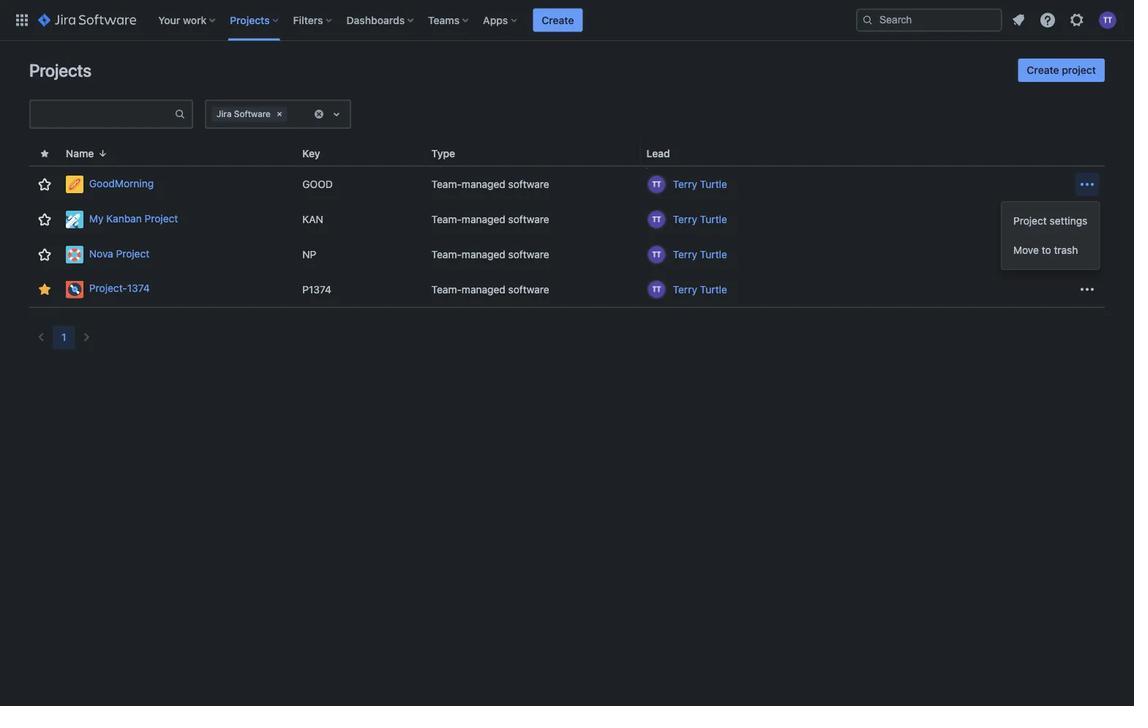 Task type: vqa. For each thing, say whether or not it's contained in the screenshot.
If
no



Task type: describe. For each thing, give the bounding box(es) containing it.
team- for kan
[[432, 213, 462, 225]]

type
[[432, 148, 455, 160]]

project
[[1062, 64, 1097, 76]]

dashboards
[[347, 14, 405, 26]]

terry turtle for np
[[673, 249, 728, 261]]

to
[[1042, 244, 1052, 256]]

star nova project image
[[36, 246, 53, 264]]

terry turtle link for good
[[673, 177, 728, 192]]

create project
[[1027, 64, 1097, 76]]

move to trash
[[1014, 244, 1079, 256]]

software for kan
[[509, 213, 550, 225]]

nova
[[89, 248, 113, 260]]

open image
[[328, 105, 346, 123]]

primary element
[[9, 0, 857, 41]]

settings
[[1050, 215, 1088, 227]]

next image
[[78, 329, 96, 346]]

notifications image
[[1010, 11, 1028, 29]]

goodmorning link
[[66, 176, 291, 193]]

name
[[66, 148, 94, 160]]

apps
[[483, 14, 508, 26]]

team- for np
[[432, 249, 462, 261]]

managed for good
[[462, 178, 506, 190]]

software
[[234, 109, 271, 119]]

create project button
[[1019, 59, 1105, 82]]

team- for p1374
[[432, 283, 462, 295]]

good
[[303, 178, 333, 190]]

key
[[303, 148, 320, 160]]

Search field
[[857, 8, 1003, 32]]

terry turtle for good
[[673, 178, 728, 190]]

terry for np
[[673, 249, 698, 261]]

search image
[[862, 14, 874, 26]]

previous image
[[32, 329, 50, 346]]

create for create project
[[1027, 64, 1060, 76]]

lead
[[647, 148, 670, 160]]

kanban
[[106, 212, 142, 225]]

star goodmorning image
[[36, 176, 53, 193]]

star project-1374 image
[[36, 281, 53, 298]]

projects inside dropdown button
[[230, 14, 270, 26]]

terry turtle link for p1374
[[673, 282, 728, 297]]

key button
[[297, 145, 338, 162]]

trash
[[1055, 244, 1079, 256]]

terry turtle for p1374
[[673, 283, 728, 295]]

terry turtle link for np
[[673, 247, 728, 262]]

your profile and settings image
[[1100, 11, 1117, 29]]

your work
[[158, 14, 207, 26]]

team-managed software for kan
[[432, 213, 550, 225]]

your
[[158, 14, 180, 26]]

managed for p1374
[[462, 283, 506, 295]]

terry for p1374
[[673, 283, 698, 295]]



Task type: locate. For each thing, give the bounding box(es) containing it.
managed
[[462, 178, 506, 190], [462, 213, 506, 225], [462, 249, 506, 261], [462, 283, 506, 295]]

project up move
[[1014, 215, 1047, 227]]

create inside button
[[542, 14, 574, 26]]

0 horizontal spatial projects
[[29, 60, 91, 81]]

more image
[[1079, 281, 1097, 298]]

4 managed from the top
[[462, 283, 506, 295]]

turtle
[[700, 178, 728, 190], [700, 213, 728, 225], [700, 249, 728, 261], [700, 283, 728, 295]]

work
[[183, 14, 207, 26]]

clear image
[[274, 108, 285, 120]]

projects button
[[226, 8, 285, 32]]

p1374
[[303, 283, 332, 295]]

1 team- from the top
[[432, 178, 462, 190]]

2 team- from the top
[[432, 213, 462, 225]]

project-1374 link
[[66, 281, 291, 298]]

terry turtle for kan
[[673, 213, 728, 225]]

teams
[[428, 14, 460, 26]]

1 horizontal spatial create
[[1027, 64, 1060, 76]]

help image
[[1040, 11, 1057, 29]]

appswitcher icon image
[[13, 11, 31, 29]]

turtle for kan
[[700, 213, 728, 225]]

3 terry turtle from the top
[[673, 249, 728, 261]]

your work button
[[154, 8, 221, 32]]

project settings link
[[1002, 206, 1100, 236]]

np
[[303, 249, 316, 261]]

team-managed software
[[432, 178, 550, 190], [432, 213, 550, 225], [432, 249, 550, 261], [432, 283, 550, 295]]

team- for good
[[432, 178, 462, 190]]

project inside group
[[1014, 215, 1047, 227]]

turtle for p1374
[[700, 283, 728, 295]]

clear image
[[313, 108, 325, 120]]

goodmorning
[[89, 177, 154, 189]]

turtle for np
[[700, 249, 728, 261]]

teams button
[[424, 8, 475, 32]]

create
[[542, 14, 574, 26], [1027, 64, 1060, 76]]

0 vertical spatial projects
[[230, 14, 270, 26]]

move to trash button
[[1002, 236, 1100, 265]]

1 terry from the top
[[673, 178, 698, 190]]

terry turtle
[[673, 178, 728, 190], [673, 213, 728, 225], [673, 249, 728, 261], [673, 283, 728, 295]]

1 vertical spatial create
[[1027, 64, 1060, 76]]

0 horizontal spatial create
[[542, 14, 574, 26]]

my kanban project link
[[66, 211, 291, 228]]

my kanban project
[[89, 212, 178, 225]]

1
[[61, 331, 66, 343]]

filters button
[[289, 8, 338, 32]]

software
[[509, 178, 550, 190], [509, 213, 550, 225], [509, 249, 550, 261], [509, 283, 550, 295]]

more image
[[1079, 176, 1097, 193]]

3 team- from the top
[[432, 249, 462, 261]]

1 terry turtle link from the top
[[673, 177, 728, 192]]

projects right work
[[230, 14, 270, 26]]

team-managed software for np
[[432, 249, 550, 261]]

4 terry turtle link from the top
[[673, 282, 728, 297]]

project settings
[[1014, 215, 1088, 227]]

software for good
[[509, 178, 550, 190]]

1 software from the top
[[509, 178, 550, 190]]

dashboards button
[[342, 8, 420, 32]]

4 team- from the top
[[432, 283, 462, 295]]

jira
[[217, 109, 232, 119]]

team-managed software for good
[[432, 178, 550, 190]]

3 terry from the top
[[673, 249, 698, 261]]

project right kanban on the top of page
[[145, 212, 178, 225]]

group
[[1002, 202, 1100, 269]]

team-managed software for p1374
[[432, 283, 550, 295]]

create for create
[[542, 14, 574, 26]]

2 terry turtle link from the top
[[673, 212, 728, 227]]

team-
[[432, 178, 462, 190], [432, 213, 462, 225], [432, 249, 462, 261], [432, 283, 462, 295]]

1 terry turtle from the top
[[673, 178, 728, 190]]

2 managed from the top
[[462, 213, 506, 225]]

filters
[[293, 14, 323, 26]]

create left project
[[1027, 64, 1060, 76]]

turtle for good
[[700, 178, 728, 190]]

1374
[[127, 282, 150, 294]]

projects
[[230, 14, 270, 26], [29, 60, 91, 81]]

my
[[89, 212, 104, 225]]

create right "apps" popup button
[[542, 14, 574, 26]]

jira software image
[[38, 11, 136, 29], [38, 11, 136, 29]]

jira software
[[217, 109, 271, 119]]

create inside button
[[1027, 64, 1060, 76]]

project
[[145, 212, 178, 225], [1014, 215, 1047, 227], [116, 248, 150, 260]]

settings image
[[1069, 11, 1086, 29]]

1 vertical spatial projects
[[29, 60, 91, 81]]

managed for np
[[462, 249, 506, 261]]

create button
[[533, 8, 583, 32]]

1 horizontal spatial projects
[[230, 14, 270, 26]]

2 turtle from the top
[[700, 213, 728, 225]]

terry for good
[[673, 178, 698, 190]]

1 managed from the top
[[462, 178, 506, 190]]

3 terry turtle link from the top
[[673, 247, 728, 262]]

terry for kan
[[673, 213, 698, 225]]

1 team-managed software from the top
[[432, 178, 550, 190]]

3 team-managed software from the top
[[432, 249, 550, 261]]

3 turtle from the top
[[700, 249, 728, 261]]

nova project link
[[66, 246, 291, 264]]

kan
[[303, 213, 324, 225]]

terry turtle link
[[673, 177, 728, 192], [673, 212, 728, 227], [673, 247, 728, 262], [673, 282, 728, 297]]

2 team-managed software from the top
[[432, 213, 550, 225]]

software for p1374
[[509, 283, 550, 295]]

star my kanban project image
[[36, 211, 53, 228]]

4 turtle from the top
[[700, 283, 728, 295]]

terry turtle link for kan
[[673, 212, 728, 227]]

nova project
[[89, 248, 150, 260]]

move
[[1014, 244, 1040, 256]]

1 button
[[53, 326, 75, 349]]

4 team-managed software from the top
[[432, 283, 550, 295]]

software for np
[[509, 249, 550, 261]]

projects down 'appswitcher icon'
[[29, 60, 91, 81]]

banner
[[0, 0, 1135, 41]]

project-
[[89, 282, 127, 294]]

project-1374
[[89, 282, 150, 294]]

lead button
[[641, 145, 688, 162]]

4 terry turtle from the top
[[673, 283, 728, 295]]

4 terry from the top
[[673, 283, 698, 295]]

3 software from the top
[[509, 249, 550, 261]]

group containing project settings
[[1002, 202, 1100, 269]]

2 terry from the top
[[673, 213, 698, 225]]

managed for kan
[[462, 213, 506, 225]]

4 software from the top
[[509, 283, 550, 295]]

terry
[[673, 178, 698, 190], [673, 213, 698, 225], [673, 249, 698, 261], [673, 283, 698, 295]]

2 terry turtle from the top
[[673, 213, 728, 225]]

0 vertical spatial create
[[542, 14, 574, 26]]

1 turtle from the top
[[700, 178, 728, 190]]

None text field
[[290, 107, 293, 122]]

name button
[[60, 145, 114, 162]]

project right nova
[[116, 248, 150, 260]]

apps button
[[479, 8, 523, 32]]

banner containing your work
[[0, 0, 1135, 41]]

2 software from the top
[[509, 213, 550, 225]]

3 managed from the top
[[462, 249, 506, 261]]

None text field
[[31, 104, 174, 124]]



